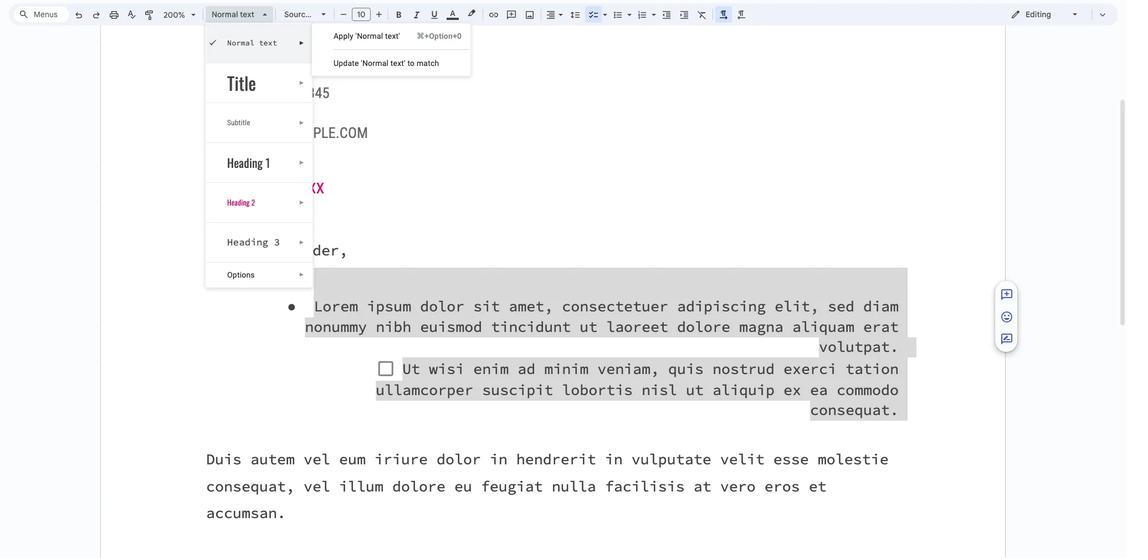 Task type: describe. For each thing, give the bounding box(es) containing it.
heading for heading 3
[[227, 236, 268, 248]]

heading 3
[[227, 236, 280, 248]]

text' for u pdate 'normal text' to match
[[391, 59, 406, 68]]

checklist menu image
[[600, 7, 607, 11]]

7 ► from the top
[[299, 272, 304, 278]]

add comment image
[[1000, 288, 1014, 302]]

update 'normal text' to match u element
[[334, 59, 442, 68]]

title application
[[0, 0, 1127, 558]]

match
[[417, 59, 439, 68]]

Font size text field
[[352, 8, 370, 21]]

► for heading 1
[[299, 160, 304, 166]]

normal inside "option"
[[212, 9, 238, 19]]

editing
[[1026, 9, 1051, 19]]

a pply 'normal text'
[[334, 32, 400, 40]]

font list. source code pro selected. option
[[284, 7, 315, 22]]

mode and view toolbar
[[1003, 3, 1112, 25]]

pply
[[339, 32, 354, 40]]

o
[[227, 270, 233, 279]]

1
[[266, 154, 270, 171]]

⌘+option+0
[[417, 32, 462, 40]]

normal text inside title list box
[[227, 38, 277, 48]]

normal text inside "option"
[[212, 9, 254, 19]]

insert image image
[[523, 7, 536, 22]]

bulleted list menu image
[[625, 7, 632, 11]]

Zoom text field
[[161, 7, 187, 23]]

u pdate 'normal text' to match
[[334, 59, 439, 68]]

⌘+option+0 element
[[403, 30, 462, 42]]

styles list. normal text selected. option
[[212, 7, 256, 22]]

ptions
[[233, 270, 255, 279]]

editing button
[[1003, 6, 1087, 23]]

Zoom field
[[159, 7, 201, 23]]

heading for heading 1
[[227, 154, 263, 171]]

text inside "styles list. normal text selected." "option"
[[240, 9, 254, 19]]

text' for a pply 'normal text'
[[385, 32, 400, 40]]

Font size field
[[352, 8, 375, 22]]

► for subtitle
[[299, 120, 304, 126]]

main toolbar
[[69, 0, 750, 282]]



Task type: locate. For each thing, give the bounding box(es) containing it.
o ptions
[[227, 270, 255, 279]]

normal inside title list box
[[227, 38, 255, 48]]

heading
[[227, 154, 263, 171], [227, 197, 250, 208], [227, 236, 268, 248]]

highlight color image
[[466, 7, 478, 20]]

1 vertical spatial normal text
[[227, 38, 277, 48]]

u
[[334, 59, 339, 68]]

2 heading from the top
[[227, 197, 250, 208]]

to
[[408, 59, 415, 68]]

'normal right pdate
[[361, 59, 389, 68]]

normal text
[[212, 9, 254, 19], [227, 38, 277, 48]]

heading for heading 2
[[227, 197, 250, 208]]

text color image
[[447, 7, 459, 20]]

2 vertical spatial heading
[[227, 236, 268, 248]]

heading 2
[[227, 197, 255, 208]]

3 ► from the top
[[299, 120, 304, 126]]

subtitle
[[227, 119, 250, 127]]

heading left 2
[[227, 197, 250, 208]]

'normal down font size field
[[356, 32, 383, 40]]

heading left 3
[[227, 236, 268, 248]]

1 horizontal spatial text
[[259, 38, 277, 48]]

normal down "styles list. normal text selected." "option"
[[227, 38, 255, 48]]

► for heading 2
[[299, 200, 304, 206]]

0 vertical spatial normal
[[212, 9, 238, 19]]

►
[[299, 40, 304, 46], [299, 80, 304, 86], [299, 120, 304, 126], [299, 160, 304, 166], [299, 200, 304, 206], [299, 239, 304, 246], [299, 272, 304, 278]]

heading 1
[[227, 154, 270, 171]]

menu inside title application
[[312, 23, 471, 76]]

1 vertical spatial heading
[[227, 197, 250, 208]]

heading left '1' at the left of the page
[[227, 154, 263, 171]]

line & paragraph spacing image
[[569, 7, 582, 22]]

a
[[334, 32, 339, 40]]

1 heading from the top
[[227, 154, 263, 171]]

► for heading 3
[[299, 239, 304, 246]]

text' up update 'normal text' to match u element in the top left of the page
[[385, 32, 400, 40]]

1 vertical spatial normal
[[227, 38, 255, 48]]

1 vertical spatial text
[[259, 38, 277, 48]]

normal text right zoom field
[[212, 9, 254, 19]]

4 ► from the top
[[299, 160, 304, 166]]

0 vertical spatial text
[[240, 9, 254, 19]]

text inside title list box
[[259, 38, 277, 48]]

1 vertical spatial 'normal
[[361, 59, 389, 68]]

0 vertical spatial text'
[[385, 32, 400, 40]]

menu
[[312, 23, 471, 76]]

► for title
[[299, 80, 304, 86]]

1 vertical spatial text'
[[391, 59, 406, 68]]

text
[[240, 9, 254, 19], [259, 38, 277, 48]]

Menus field
[[14, 7, 69, 22]]

options o element
[[227, 270, 258, 279]]

'normal
[[356, 32, 383, 40], [361, 59, 389, 68]]

add emoji reaction image
[[1000, 311, 1014, 324]]

menu containing a
[[312, 23, 471, 76]]

0 vertical spatial heading
[[227, 154, 263, 171]]

'normal for pply
[[356, 32, 383, 40]]

3 heading from the top
[[227, 236, 268, 248]]

5 ► from the top
[[299, 200, 304, 206]]

'normal for pdate
[[361, 59, 389, 68]]

6 ► from the top
[[299, 239, 304, 246]]

2 ► from the top
[[299, 80, 304, 86]]

normal
[[212, 9, 238, 19], [227, 38, 255, 48]]

title list box
[[206, 23, 313, 288]]

suggest edits image
[[1000, 333, 1014, 346]]

pdate
[[339, 59, 359, 68]]

0 horizontal spatial text
[[240, 9, 254, 19]]

2
[[252, 197, 255, 208]]

3
[[274, 236, 280, 248]]

apply 'normal text' a element
[[334, 32, 403, 40]]

numbered list menu image
[[649, 7, 656, 11]]

title
[[227, 70, 256, 96]]

normal text down "styles list. normal text selected." "option"
[[227, 38, 277, 48]]

text' left to
[[391, 59, 406, 68]]

text'
[[385, 32, 400, 40], [391, 59, 406, 68]]

0 vertical spatial 'normal
[[356, 32, 383, 40]]

0 vertical spatial normal text
[[212, 9, 254, 19]]

normal right zoom field
[[212, 9, 238, 19]]

1 ► from the top
[[299, 40, 304, 46]]



Task type: vqa. For each thing, say whether or not it's contained in the screenshot.
3rd ► from the top
yes



